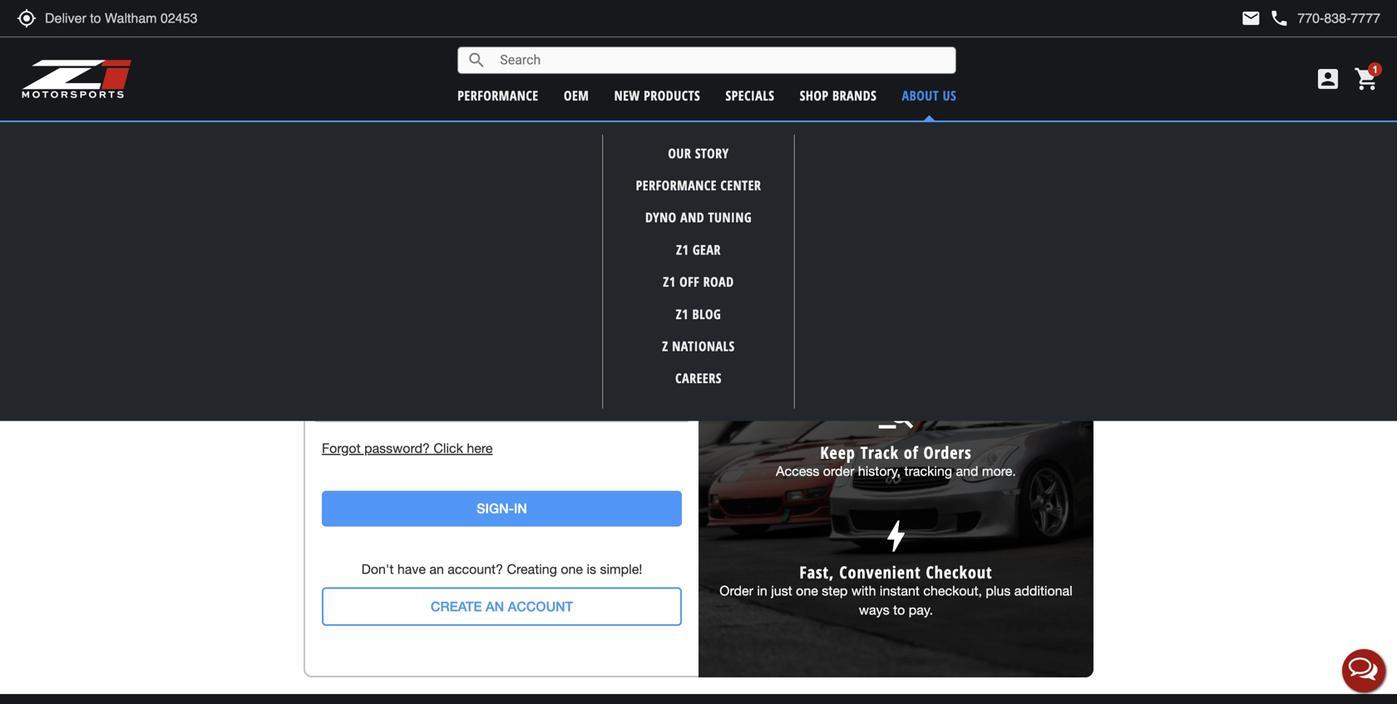 Task type: locate. For each thing, give the bounding box(es) containing it.
an right have
[[429, 562, 444, 577]]

products
[[644, 86, 700, 104], [916, 344, 969, 359]]

z1 left gear
[[676, 241, 689, 259]]

0 vertical spatial z1
[[676, 241, 689, 259]]

we
[[973, 344, 990, 359]]

why make an account?
[[761, 214, 1032, 255]]

one left is on the left bottom
[[561, 562, 583, 577]]

create           an           account button
[[322, 587, 682, 626]]

select
[[711, 127, 743, 146]]

one right just
[[796, 583, 818, 599]]

about us link
[[902, 86, 957, 104]]

1 horizontal spatial vehicle
[[775, 127, 814, 146]]

0 horizontal spatial account?
[[448, 562, 503, 577]]

pay.
[[909, 602, 933, 618]]

get
[[752, 344, 774, 359]]

an for make
[[893, 214, 922, 255]]

z1 blog
[[676, 305, 721, 323]]

1 horizontal spatial account?
[[929, 214, 1032, 255]]

Search search field
[[487, 47, 956, 73]]

0 vertical spatial new
[[614, 86, 640, 104]]

one inside bolt fast, convenient checkout order in just one step with instant checkout, plus additional ways to pay.
[[796, 583, 818, 599]]

have
[[397, 562, 426, 577]]

dyno and tuning
[[645, 209, 752, 226]]

one
[[561, 562, 583, 577], [796, 583, 818, 599]]

an
[[893, 214, 922, 255], [429, 562, 444, 577]]

z1 for z1 gear
[[676, 241, 689, 259]]

1 horizontal spatial new
[[888, 344, 913, 359]]

1 vertical spatial z1
[[663, 273, 676, 291]]

why
[[761, 214, 813, 255]]

shopping_cart
[[1354, 66, 1381, 92]]

1 horizontal spatial an
[[893, 214, 922, 255]]

don't have an account? creating one is simple!
[[361, 562, 642, 577]]

mail phone
[[1241, 8, 1289, 28]]

in
[[757, 583, 767, 599]]

sign-in button
[[322, 491, 682, 527]]

release.
[[994, 344, 1040, 359]]

keep
[[820, 441, 856, 464]]

vehicle right your
[[775, 127, 814, 146]]

vehicle
[[775, 127, 814, 146], [605, 128, 649, 145]]

us
[[943, 86, 957, 104]]

orders
[[924, 441, 972, 464]]

z nationals link
[[662, 337, 735, 355]]

account_box
[[1315, 66, 1342, 92]]

for
[[829, 344, 845, 359]]

0 horizontal spatial one
[[561, 562, 583, 577]]

don't
[[361, 562, 394, 577]]

1 vertical spatial an
[[429, 562, 444, 577]]

1 vertical spatial account?
[[448, 562, 503, 577]]

vehicle right the no
[[605, 128, 649, 145]]

0 vertical spatial one
[[561, 562, 583, 577]]

new right the
[[888, 344, 913, 359]]

track
[[861, 441, 899, 464]]

an right make at right
[[893, 214, 922, 255]]

phone link
[[1269, 8, 1381, 28]]

careers link
[[675, 369, 722, 387]]

click
[[434, 441, 463, 456]]

creating
[[507, 562, 557, 577]]

0 vertical spatial an
[[893, 214, 922, 255]]

0 horizontal spatial vehicle
[[605, 128, 649, 145]]

2 vertical spatial z1
[[676, 305, 689, 323]]

products left we
[[916, 344, 969, 359]]

is
[[587, 562, 596, 577]]

z1 blog link
[[676, 305, 721, 323]]

convenient
[[839, 561, 921, 584]]

products up selected!
[[644, 86, 700, 104]]

here
[[467, 441, 493, 456]]

road
[[703, 273, 734, 291]]

0 horizontal spatial products
[[644, 86, 700, 104]]

more.
[[982, 464, 1016, 479]]

0 vertical spatial products
[[644, 86, 700, 104]]

step
[[822, 583, 848, 599]]

careers
[[675, 369, 722, 387]]

sign-in
[[477, 501, 527, 517]]

account_box link
[[1311, 66, 1346, 92]]

create           an           account
[[431, 599, 573, 615]]

access
[[776, 464, 819, 479]]

1 vertical spatial one
[[796, 583, 818, 599]]

performance center
[[636, 176, 761, 194]]

oem
[[564, 86, 589, 104]]

center
[[721, 176, 761, 194]]

forgot
[[322, 441, 361, 456]]

bolt
[[875, 516, 917, 557]]

selected!
[[652, 128, 709, 145]]

password?
[[364, 441, 430, 456]]

z nationals
[[662, 337, 735, 355]]

and
[[680, 209, 705, 226]]

account? for make
[[929, 214, 1032, 255]]

1 horizontal spatial one
[[796, 583, 818, 599]]

z1 left the 'off'
[[663, 273, 676, 291]]

with
[[852, 583, 876, 599]]

forgot password? click         here link
[[322, 439, 682, 458]]

account? for have
[[448, 562, 503, 577]]

0 vertical spatial account?
[[929, 214, 1032, 255]]

new right oem link
[[614, 86, 640, 104]]

z1 off road
[[663, 273, 734, 291]]

order
[[823, 464, 854, 479]]

z1 for z1 blog
[[676, 305, 689, 323]]

and
[[956, 464, 978, 479]]

your
[[747, 127, 772, 146]]

vehicle inside "no vehicle selected! select your vehicle"
[[605, 128, 649, 145]]

about
[[902, 86, 939, 104]]

z1 left blog
[[676, 305, 689, 323]]

0 horizontal spatial an
[[429, 562, 444, 577]]

sign-
[[477, 501, 514, 517]]

of
[[904, 441, 919, 464]]

1 vertical spatial products
[[916, 344, 969, 359]]

oem link
[[564, 86, 589, 104]]



Task type: describe. For each thing, give the bounding box(es) containing it.
dyno and tuning link
[[645, 209, 752, 226]]

Password password field
[[314, 383, 690, 422]]

fast,
[[800, 561, 835, 584]]

all
[[849, 344, 862, 359]]

new products
[[614, 86, 700, 104]]

z
[[662, 337, 668, 355]]

z1 gear
[[676, 241, 721, 259]]

story
[[695, 144, 729, 162]]

shop
[[800, 86, 829, 104]]

get updates for all the new products we release.
[[752, 344, 1040, 359]]

no vehicle selected! select your vehicle
[[583, 127, 814, 146]]

performance center link
[[636, 176, 761, 194]]

my_location
[[17, 8, 37, 28]]

1 horizontal spatial products
[[916, 344, 969, 359]]

0 horizontal spatial new
[[614, 86, 640, 104]]

plus
[[986, 583, 1011, 599]]

search
[[467, 50, 487, 70]]

checkout
[[926, 561, 993, 584]]

additional
[[1014, 583, 1073, 599]]

updates
[[777, 344, 826, 359]]

no
[[583, 128, 601, 145]]

our
[[668, 144, 691, 162]]

ways
[[859, 602, 890, 618]]

the
[[866, 344, 884, 359]]

z1 off road link
[[663, 273, 734, 291]]

phone
[[1269, 8, 1289, 28]]

z1 gear link
[[676, 241, 721, 259]]

about us
[[902, 86, 957, 104]]

manage_search keep track of orders access order history, tracking and more.
[[776, 396, 1016, 479]]

specials link
[[726, 86, 775, 104]]

in
[[514, 501, 527, 517]]

tuning
[[708, 209, 752, 226]]

an for have
[[429, 562, 444, 577]]

to
[[893, 602, 905, 618]]

make
[[820, 214, 885, 255]]

shopping_cart link
[[1350, 66, 1381, 92]]

z1 for z1 off road
[[663, 273, 676, 291]]

checkout,
[[924, 583, 982, 599]]

gear
[[693, 241, 721, 259]]

select your vehicle link
[[711, 127, 814, 146]]

bolt fast, convenient checkout order in just one step with instant checkout, plus additional ways to pay.
[[720, 516, 1073, 618]]

simple!
[[600, 562, 642, 577]]

nationals
[[672, 337, 735, 355]]

account
[[508, 599, 573, 615]]

dyno
[[645, 209, 677, 226]]

z1 motorsports logo image
[[21, 58, 133, 100]]

mail
[[1241, 8, 1261, 28]]

1 vertical spatial new
[[888, 344, 913, 359]]

specials
[[726, 86, 775, 104]]

create
[[431, 599, 482, 615]]

performance link
[[458, 86, 539, 104]]

manage_search
[[875, 396, 917, 437]]

performance
[[458, 86, 539, 104]]

an
[[486, 599, 504, 615]]

E-Mail Address email field
[[314, 305, 690, 344]]

our story link
[[668, 144, 729, 162]]

off
[[680, 273, 700, 291]]

history,
[[858, 464, 901, 479]]

shop brands
[[800, 86, 877, 104]]

brands
[[833, 86, 877, 104]]

new products link
[[614, 86, 700, 104]]

mail link
[[1241, 8, 1261, 28]]

blog
[[692, 305, 721, 323]]

order
[[720, 583, 753, 599]]

shop brands link
[[800, 86, 877, 104]]



Task type: vqa. For each thing, say whether or not it's contained in the screenshot.
bottommost item
no



